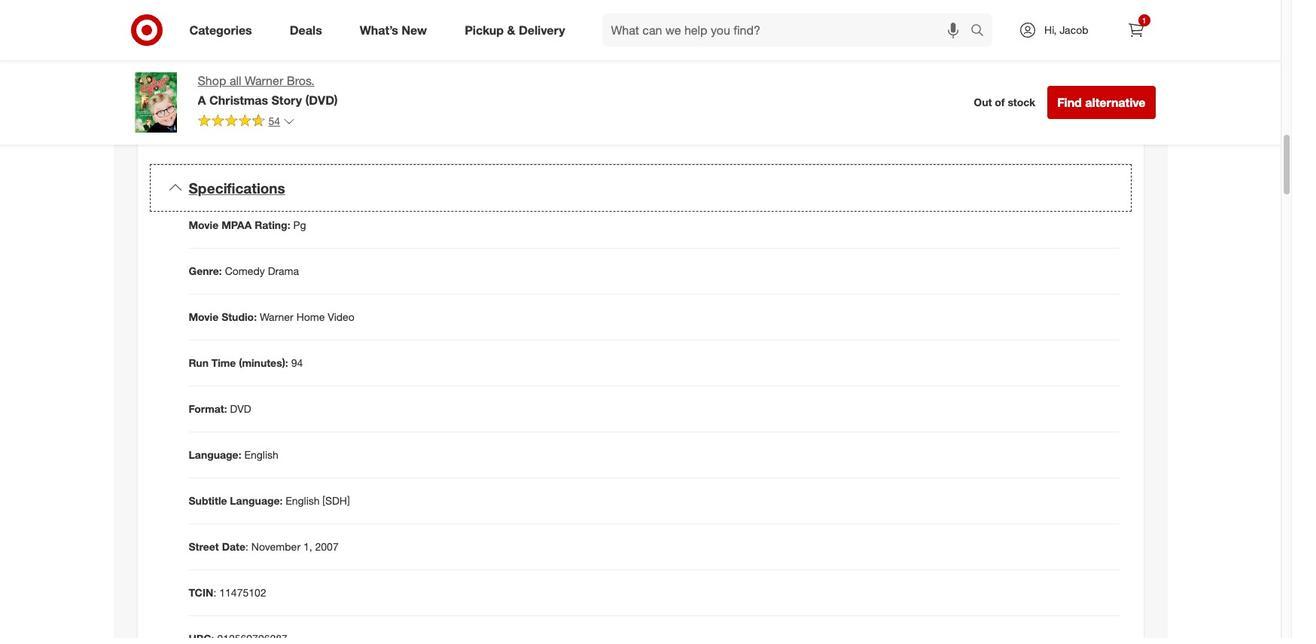 Task type: vqa. For each thing, say whether or not it's contained in the screenshot.
bottom Language:
yes



Task type: locate. For each thing, give the bounding box(es) containing it.
eye
[[1081, 31, 1098, 44]]

movie
[[189, 219, 219, 232], [189, 311, 219, 323]]

2 vertical spatial ralphie
[[687, 92, 722, 104]]

warner
[[245, 73, 283, 88], [260, 311, 294, 323]]

0 vertical spatial ralphie
[[898, 1, 933, 14]]

1 vertical spatial rating:
[[255, 219, 290, 232]]

commercial
[[204, 116, 261, 128]]

2 horizontal spatial in
[[1074, 16, 1083, 29]]

lamp
[[903, 46, 926, 59]]

1 horizontal spatial leg
[[578, 101, 596, 113]]

0 horizontal spatial story
[[272, 93, 302, 108]]

is down gets on the top of page
[[1021, 76, 1029, 89]]

one
[[836, 1, 854, 14]]

1 horizontal spatial 1
[[1143, 16, 1147, 25]]

friend
[[980, 61, 1007, 74]]

store
[[871, 92, 894, 104]]

1 horizontal spatial story
[[604, 70, 629, 83]]

0 horizontal spatial 1
[[289, 28, 295, 41]]

1 horizontal spatial is
[[1110, 46, 1118, 59]]

receive
[[681, 107, 715, 119]]

warner inside shop all warner bros. a christmas story (dvd)
[[245, 73, 283, 88]]

on
[[883, 1, 895, 14]]

: left november
[[246, 540, 249, 553]]

1 vertical spatial language:
[[230, 494, 283, 507]]

christmas up ryder
[[683, 1, 731, 14]]

0 vertical spatial he
[[869, 31, 881, 44]]

tcin
[[189, 586, 214, 599]]

0 vertical spatial man
[[760, 46, 781, 59]]

1 vertical spatial english
[[286, 494, 320, 507]]

the up eye
[[1085, 16, 1100, 29]]

54 link
[[198, 114, 295, 131]]

1 horizontal spatial a
[[238, 101, 244, 113]]

1 vertical spatial story
[[272, 93, 302, 108]]

find alternative button
[[1048, 86, 1156, 119]]

movie left 'mpaa'
[[189, 219, 219, 232]]

pole,
[[707, 76, 730, 89]]

street date : november 1, 2007
[[189, 540, 339, 553]]

1 leg from the left
[[365, 101, 382, 113]]

0 vertical spatial warner
[[245, 73, 283, 88]]

&
[[507, 22, 516, 37]]

it?
[[718, 107, 729, 119]]

0 horizontal spatial in
[[874, 76, 882, 89]]

search button
[[964, 14, 1000, 50]]

0 vertical spatial story
[[604, 70, 629, 83]]

is down out.
[[1110, 46, 1118, 59]]

0 horizontal spatial he
[[666, 107, 678, 119]]

ralphie up air on the top right of page
[[898, 1, 933, 14]]

(dvd)
[[306, 93, 338, 108]]

radio
[[326, 86, 354, 98]]

meanwhile
[[666, 46, 717, 59]]

0 vertical spatial 1
[[1143, 16, 1147, 25]]

rating: up special
[[204, 49, 237, 62]]

movie left 'studio:'
[[189, 311, 219, 323]]

1 vertical spatial him
[[986, 92, 1004, 104]]

1 vertical spatial movie
[[189, 311, 219, 323]]

1 vertical spatial 1
[[289, 28, 295, 41]]

because
[[749, 31, 790, 44]]

2 movie from the top
[[189, 311, 219, 323]]

0 horizontal spatial red
[[598, 86, 617, 98]]

pg
[[293, 219, 306, 232]]

0 horizontal spatial is
[[1021, 76, 1029, 89]]

1 horizontal spatial he
[[869, 31, 881, 44]]

0 horizontal spatial a
[[198, 93, 206, 108]]

stock
[[1008, 96, 1036, 109]]

the
[[720, 46, 738, 59], [727, 61, 745, 74]]

this
[[1047, 1, 1064, 14]]

genre: comedy drama
[[189, 265, 299, 278]]

deals link
[[277, 14, 341, 47]]

studio:
[[222, 311, 257, 323]]

christmas down friend in the right of the page
[[970, 76, 1018, 89]]

in up store
[[874, 76, 882, 89]]

of left for
[[995, 96, 1005, 109]]

he up award
[[869, 31, 881, 44]]

0 vertical spatial is
[[1110, 46, 1118, 59]]

1 vertical spatial is
[[1021, 76, 1029, 89]]

red up way
[[666, 16, 686, 29]]

leg down daisy
[[578, 101, 596, 113]]

and up tongue
[[1062, 46, 1080, 59]]

a inside shop all warner bros. a christmas story (dvd)
[[198, 93, 206, 108]]

0 horizontal spatial :
[[214, 586, 216, 599]]

the left f-
[[822, 76, 837, 89]]

red up lamp
[[598, 86, 617, 98]]

warner left 'home' on the left of page
[[260, 311, 294, 323]]

search
[[964, 24, 1000, 39]]

(a
[[891, 46, 900, 59]]

in down 'front'
[[897, 92, 906, 104]]

what's new
[[360, 22, 427, 37]]

get
[[336, 101, 353, 113]]

leg down broadcasts
[[365, 101, 382, 113]]

of down turkey,
[[910, 76, 919, 89]]

2 horizontal spatial the
[[1085, 16, 1100, 29]]

2 vertical spatial in
[[897, 92, 906, 104]]

specifications
[[189, 179, 285, 196]]

0 vertical spatial red
[[666, 16, 686, 29]]

movie for movie mpaa rating: pg
[[189, 219, 219, 232]]

language: down format: dvd
[[189, 448, 241, 461]]

ralphie up santa
[[754, 76, 789, 89]]

0 vertical spatial old
[[740, 46, 757, 59]]

got
[[803, 46, 819, 59]]

him left for
[[986, 92, 1004, 104]]

shot,
[[814, 16, 839, 29]]

a
[[1093, 1, 1099, 14], [822, 46, 827, 59], [986, 46, 991, 59], [679, 76, 684, 89], [356, 101, 362, 113]]

of inside the special features: commentary by peter billingsly and bob clark, another christmas story w/ cast and directortriple radio broadcasts of christmas stories, featurettte daisy red ryder: a history, featurette get a leg up, hidden presents (aka easter eggs), leg lamp commercial (mock commercial)
[[414, 86, 423, 98]]

of down billingsly
[[414, 86, 423, 98]]

stories,
[[477, 86, 512, 98]]

2 vertical spatial the
[[794, 92, 809, 104]]

of down father.
[[941, 92, 950, 104]]

1 vertical spatial in
[[874, 76, 882, 89]]

: left 11475102 at the bottom left
[[214, 586, 216, 599]]

the right at
[[794, 92, 809, 104]]

rating: left 'pg'
[[255, 219, 290, 232]]

in down year:
[[1074, 16, 1083, 29]]

jacob
[[1060, 23, 1089, 36]]

bros.
[[287, 73, 315, 88]]

format:
[[189, 403, 227, 415]]

ralphie up receive
[[687, 92, 722, 104]]

0 vertical spatial :
[[246, 540, 249, 553]]

for
[[1006, 92, 1019, 104]]

him
[[993, 31, 1011, 44], [986, 92, 1004, 104]]

turkey,
[[900, 61, 931, 74]]

christmas down all
[[209, 93, 268, 108]]

the
[[1085, 16, 1100, 29], [822, 76, 837, 89], [794, 92, 809, 104]]

0 vertical spatial rating:
[[204, 49, 237, 62]]

man down just
[[767, 61, 788, 74]]

him up woman's
[[993, 31, 1011, 44]]

and
[[758, 1, 775, 14], [1062, 46, 1080, 59], [439, 70, 457, 83], [733, 76, 751, 89], [241, 86, 259, 98], [666, 92, 684, 104]]

story up lamp
[[604, 70, 629, 83]]

dream down carbine
[[716, 31, 746, 44]]

he left receive
[[666, 107, 678, 119]]

another
[[513, 70, 550, 83]]

the right sure
[[727, 61, 745, 74]]

0 horizontal spatial leg
[[365, 101, 382, 113]]

english up subtitle language: english [sdh]
[[244, 448, 279, 461]]

run time (minutes): 94
[[189, 357, 303, 369]]

1 vertical spatial warner
[[260, 311, 294, 323]]

story inside shop all warner bros. a christmas story (dvd)
[[272, 93, 302, 108]]

0 vertical spatial the
[[1085, 16, 1100, 29]]

clark,
[[482, 70, 510, 83]]

christmas
[[683, 1, 731, 14], [553, 70, 601, 83], [970, 76, 1018, 89], [426, 86, 474, 98], [209, 93, 268, 108]]

it's christmas time and there's only one thing on ralphie parker's chris tmas list this year: a red ryder carbine action 200-shot, range model air rifle, but many obstacles stand in the way of his dream because every adult that he confronts keeps telling him he'll shoot his eye out. meanwhile the old man just got a major award (a lamp shaped like a woman's leg), and mom is making sure the old man doesn't come near her turkey, ralphie's friend gets his tongue stuck to a flag pole, and ralphie utters the f-word in front of his father. christmas is drawing nearer and ralphie visits santa at the department store in hopes of asking him for his dream gift. will he receive it? let's hope so.
[[666, 1, 1119, 119]]

air
[[908, 16, 920, 29]]

shop
[[198, 73, 226, 88]]

peter
[[367, 70, 392, 83]]

dvd
[[230, 403, 251, 415]]

1 vertical spatial red
[[598, 86, 617, 98]]

a up 54 "link"
[[238, 101, 244, 113]]

ralphie
[[898, 1, 933, 14], [754, 76, 789, 89], [687, 92, 722, 104]]

will
[[1092, 92, 1109, 104]]

english left the "[sdh]"
[[286, 494, 320, 507]]

ralphie's
[[934, 61, 977, 74]]

language: up street date : november 1, 2007
[[230, 494, 283, 507]]

old up santa
[[747, 61, 764, 74]]

1 vertical spatial ralphie
[[754, 76, 789, 89]]

man
[[760, 46, 781, 59], [767, 61, 788, 74]]

1 vertical spatial the
[[822, 76, 837, 89]]

chris
[[977, 1, 1002, 14]]

(minutes):
[[239, 357, 288, 369]]

1 horizontal spatial dream
[[1038, 92, 1069, 104]]

christmas inside shop all warner bros. a christmas story (dvd)
[[209, 93, 268, 108]]

in
[[1074, 16, 1083, 29], [874, 76, 882, 89], [897, 92, 906, 104]]

0 horizontal spatial english
[[244, 448, 279, 461]]

0 vertical spatial dream
[[716, 31, 746, 44]]

gift.
[[1071, 92, 1089, 104]]

1 horizontal spatial red
[[666, 16, 686, 29]]

what's new link
[[347, 14, 446, 47]]

dream down drawing
[[1038, 92, 1069, 104]]

her
[[882, 61, 897, 74]]

a down "shop"
[[198, 93, 206, 108]]

new
[[402, 22, 427, 37]]

0 vertical spatial movie
[[189, 219, 219, 232]]

range
[[842, 16, 872, 29]]

department
[[812, 92, 868, 104]]

rating:
[[204, 49, 237, 62], [255, 219, 290, 232]]

it's
[[666, 1, 680, 14]]

the up sure
[[720, 46, 738, 59]]

every
[[793, 31, 819, 44]]

he
[[869, 31, 881, 44], [666, 107, 678, 119]]

2 horizontal spatial ralphie
[[898, 1, 933, 14]]

his down ryder
[[700, 31, 713, 44]]

man down because
[[760, 46, 781, 59]]

his right for
[[1022, 92, 1035, 104]]

a right the get
[[356, 101, 362, 113]]

1 movie from the top
[[189, 219, 219, 232]]

story up (mock
[[272, 93, 302, 108]]

his
[[700, 31, 713, 44], [1065, 31, 1079, 44], [1033, 61, 1047, 74], [922, 76, 935, 89], [1022, 92, 1035, 104]]

ryder:
[[204, 101, 235, 113]]

old down because
[[740, 46, 757, 59]]

featurettte
[[515, 86, 566, 98]]

at
[[782, 92, 791, 104]]

1 horizontal spatial english
[[286, 494, 320, 507]]

warner up history,
[[245, 73, 283, 88]]

number
[[204, 28, 242, 41]]

english
[[244, 448, 279, 461], [286, 494, 320, 507]]

way
[[666, 31, 685, 44]]

come
[[829, 61, 855, 74]]

genre:
[[189, 265, 222, 278]]

1 vertical spatial he
[[666, 107, 678, 119]]

just
[[784, 46, 800, 59]]

a right got
[[822, 46, 827, 59]]



Task type: describe. For each thing, give the bounding box(es) containing it.
obstacles
[[996, 16, 1042, 29]]

thing
[[856, 1, 880, 14]]

What can we help you find? suggestions appear below search field
[[602, 14, 975, 47]]

tongue
[[1050, 61, 1083, 74]]

subtitle
[[189, 494, 227, 507]]

a right to
[[679, 76, 684, 89]]

and up visits
[[733, 76, 751, 89]]

1 horizontal spatial :
[[246, 540, 249, 553]]

hidden
[[404, 101, 439, 113]]

categories link
[[177, 14, 271, 47]]

0 horizontal spatial ralphie
[[687, 92, 722, 104]]

0 vertical spatial in
[[1074, 16, 1083, 29]]

out
[[974, 96, 992, 109]]

shop all warner bros. a christmas story (dvd)
[[198, 73, 338, 108]]

11475102
[[219, 586, 266, 599]]

presents
[[441, 101, 483, 113]]

stuck
[[1085, 61, 1111, 74]]

format: dvd
[[189, 403, 251, 415]]

commercial)
[[296, 116, 354, 128]]

doesn't
[[791, 61, 826, 74]]

woman's
[[994, 46, 1036, 59]]

0 vertical spatial the
[[720, 46, 738, 59]]

cast
[[218, 86, 238, 98]]

1 vertical spatial man
[[767, 61, 788, 74]]

mom
[[1083, 46, 1107, 59]]

of up meanwhile
[[688, 31, 697, 44]]

warner for bros.
[[245, 73, 283, 88]]

carbine
[[719, 16, 756, 29]]

drama
[[268, 265, 299, 278]]

1 horizontal spatial in
[[897, 92, 906, 104]]

warner for home
[[260, 311, 294, 323]]

to
[[666, 76, 676, 89]]

asking
[[953, 92, 983, 104]]

directortriple
[[262, 86, 323, 98]]

billingsly
[[395, 70, 436, 83]]

christmas up presents
[[426, 86, 474, 98]]

a inside the special features: commentary by peter billingsly and bob clark, another christmas story w/ cast and directortriple radio broadcasts of christmas stories, featurettte daisy red ryder: a history, featurette get a leg up, hidden presents (aka easter eggs), leg lamp commercial (mock commercial)
[[238, 101, 244, 113]]

2 leg from the left
[[578, 101, 596, 113]]

making
[[666, 61, 701, 74]]

home
[[297, 311, 325, 323]]

1 link
[[1120, 14, 1153, 47]]

200-
[[792, 16, 814, 29]]

find
[[1058, 95, 1082, 110]]

movie mpaa rating: pg
[[189, 219, 306, 232]]

a inside the special features: commentary by peter billingsly and bob clark, another christmas story w/ cast and directortriple radio broadcasts of christmas stories, featurettte daisy red ryder: a history, featurette get a leg up, hidden presents (aka easter eggs), leg lamp commercial (mock commercial)
[[356, 101, 362, 113]]

hi,
[[1045, 23, 1057, 36]]

history,
[[247, 101, 282, 113]]

eggs),
[[546, 101, 575, 113]]

2007
[[315, 540, 339, 553]]

story inside the special features: commentary by peter billingsly and bob clark, another christmas story w/ cast and directortriple radio broadcasts of christmas stories, featurettte daisy red ryder: a history, featurette get a leg up, hidden presents (aka easter eggs), leg lamp commercial (mock commercial)
[[604, 70, 629, 83]]

rating: pg
[[204, 49, 255, 62]]

hi, jacob
[[1045, 23, 1089, 36]]

run
[[189, 357, 209, 369]]

his up hopes
[[922, 76, 935, 89]]

1 horizontal spatial the
[[822, 76, 837, 89]]

0 vertical spatial english
[[244, 448, 279, 461]]

(mock
[[264, 116, 293, 128]]

features:
[[242, 70, 285, 83]]

model
[[875, 16, 905, 29]]

stand
[[1045, 16, 1071, 29]]

subtitle language: english [sdh]
[[189, 494, 350, 507]]

1 horizontal spatial ralphie
[[754, 76, 789, 89]]

special features: commentary by peter billingsly and bob clark, another christmas story w/ cast and directortriple radio broadcasts of christmas stories, featurettte daisy red ryder: a history, featurette get a leg up, hidden presents (aka easter eggs), leg lamp commercial (mock commercial)
[[204, 70, 629, 128]]

time
[[212, 357, 236, 369]]

pickup
[[465, 22, 504, 37]]

and left bob
[[439, 70, 457, 83]]

video
[[328, 311, 355, 323]]

1 vertical spatial old
[[747, 61, 764, 74]]

up,
[[385, 101, 401, 113]]

november
[[251, 540, 301, 553]]

word
[[848, 76, 871, 89]]

1 vertical spatial :
[[214, 586, 216, 599]]

ryder
[[688, 16, 716, 29]]

featurette
[[285, 101, 333, 113]]

pickup & delivery
[[465, 22, 565, 37]]

father.
[[938, 76, 967, 89]]

1,
[[304, 540, 312, 553]]

specifications button
[[150, 164, 1132, 212]]

1 horizontal spatial rating:
[[255, 219, 290, 232]]

by
[[353, 70, 364, 83]]

shaped
[[929, 46, 964, 59]]

utters
[[792, 76, 819, 89]]

action
[[759, 16, 789, 29]]

0 horizontal spatial rating:
[[204, 49, 237, 62]]

movie for movie studio: warner home video
[[189, 311, 219, 323]]

red inside it's christmas time and there's only one thing on ralphie parker's chris tmas list this year: a red ryder carbine action 200-shot, range model air rifle, but many obstacles stand in the way of his dream because every adult that he confronts keeps telling him he'll shoot his eye out. meanwhile the old man just got a major award (a lamp shaped like a woman's leg), and mom is making sure the old man doesn't come near her turkey, ralphie's friend gets his tongue stuck to a flag pole, and ralphie utters the f-word in front of his father. christmas is drawing nearer and ralphie visits santa at the department store in hopes of asking him for his dream gift. will he receive it? let's hope so.
[[666, 16, 686, 29]]

christmas up daisy
[[553, 70, 601, 83]]

image of a christmas story (dvd) image
[[125, 72, 186, 133]]

his left eye
[[1065, 31, 1079, 44]]

and up action
[[758, 1, 775, 14]]

bob
[[460, 70, 480, 83]]

0 horizontal spatial the
[[794, 92, 809, 104]]

find alternative
[[1058, 95, 1146, 110]]

and down to
[[666, 92, 684, 104]]

of up pg
[[245, 28, 254, 41]]

1 vertical spatial dream
[[1038, 92, 1069, 104]]

pickup & delivery link
[[452, 14, 584, 47]]

confronts
[[884, 31, 928, 44]]

alternative
[[1086, 95, 1146, 110]]

gets
[[1010, 61, 1030, 74]]

1 vertical spatial the
[[727, 61, 745, 74]]

commentary
[[288, 70, 350, 83]]

major
[[830, 46, 857, 59]]

that
[[848, 31, 866, 44]]

red inside the special features: commentary by peter billingsly and bob clark, another christmas story w/ cast and directortriple radio broadcasts of christmas stories, featurettte daisy red ryder: a history, featurette get a leg up, hidden presents (aka easter eggs), leg lamp commercial (mock commercial)
[[598, 86, 617, 98]]

0 horizontal spatial dream
[[716, 31, 746, 44]]

a right like
[[986, 46, 991, 59]]

0 vertical spatial him
[[993, 31, 1011, 44]]

out of stock
[[974, 96, 1036, 109]]

his down leg),
[[1033, 61, 1047, 74]]

tmas
[[1005, 1, 1028, 14]]

all
[[230, 73, 241, 88]]

0 vertical spatial language:
[[189, 448, 241, 461]]

mpaa
[[222, 219, 252, 232]]

santa
[[752, 92, 780, 104]]

a right year:
[[1093, 1, 1099, 14]]

deals
[[290, 22, 322, 37]]

flag
[[687, 76, 704, 89]]

and down features:
[[241, 86, 259, 98]]

daisy
[[569, 86, 595, 98]]

comedy
[[225, 265, 265, 278]]

there's
[[778, 1, 810, 14]]

[sdh]
[[323, 494, 350, 507]]

hope
[[758, 107, 782, 119]]



